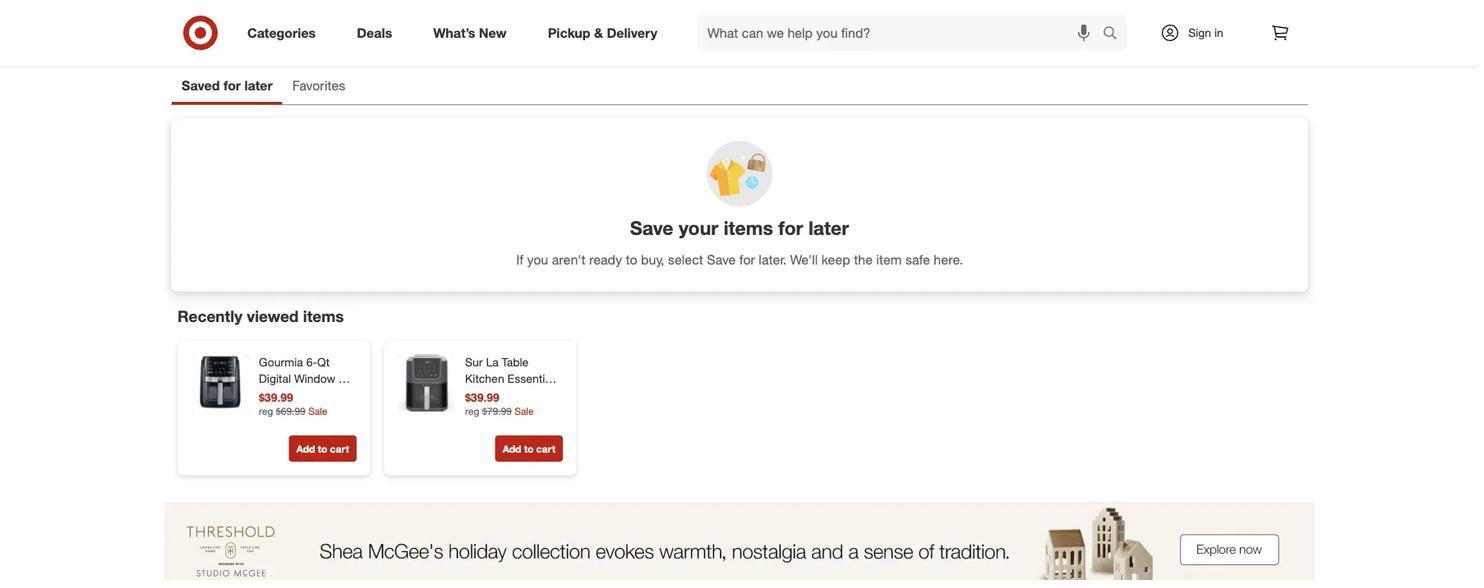 Task type: locate. For each thing, give the bounding box(es) containing it.
here.
[[934, 251, 963, 267]]

favorites
[[292, 78, 345, 94]]

sale inside $39.99 reg $69.99 sale
[[308, 405, 328, 417]]

digital
[[259, 372, 291, 386]]

reg
[[259, 405, 273, 417], [465, 405, 480, 417]]

cart down black
[[330, 443, 349, 455]]

1 horizontal spatial later
[[809, 217, 849, 240]]

item
[[876, 251, 902, 267]]

0 vertical spatial items
[[724, 217, 773, 240]]

we'll
[[790, 251, 818, 267]]

& down with
[[301, 404, 308, 419]]

2 cart from the left
[[536, 443, 556, 455]]

to down black
[[318, 443, 327, 455]]

0 vertical spatial air
[[339, 372, 352, 386]]

add to cart down $79.99
[[503, 443, 556, 455]]

1 $39.99 from the left
[[259, 390, 293, 405]]

& inside gourmia 6-qt digital window air fryer with 12 presets & guided cooking black
[[301, 404, 308, 419]]

1 horizontal spatial add to cart
[[503, 443, 556, 455]]

1 horizontal spatial sale
[[515, 405, 534, 417]]

0 horizontal spatial $39.99
[[259, 390, 293, 405]]

0 horizontal spatial add to cart button
[[289, 436, 357, 462]]

delivery
[[607, 25, 657, 41]]

add to cart down black
[[296, 443, 349, 455]]

$39.99 reg $79.99 sale
[[465, 390, 534, 417]]

1 horizontal spatial add
[[503, 443, 521, 455]]

for
[[223, 78, 241, 94], [778, 217, 803, 240], [739, 251, 755, 267]]

1 reg from the left
[[259, 405, 273, 417]]

add for with
[[296, 443, 315, 455]]

0 vertical spatial for
[[223, 78, 241, 94]]

for left later.
[[739, 251, 755, 267]]

1 horizontal spatial to
[[524, 443, 534, 455]]

sale
[[308, 405, 328, 417], [515, 405, 534, 417]]

fryer inside gourmia 6-qt digital window air fryer with 12 presets & guided cooking black
[[259, 388, 285, 402]]

$39.99 inside $39.99 reg $69.99 sale
[[259, 390, 293, 405]]

0 horizontal spatial items
[[303, 306, 344, 325]]

0 horizontal spatial fryer
[[259, 388, 285, 402]]

$39.99 down digital
[[259, 390, 293, 405]]

1 horizontal spatial save
[[707, 251, 736, 267]]

1 vertical spatial for
[[778, 217, 803, 240]]

advertisement region
[[164, 502, 1315, 580]]

air
[[339, 372, 352, 386], [485, 388, 499, 402]]

reg inside $39.99 reg $69.99 sale
[[259, 405, 273, 417]]

1 vertical spatial save
[[707, 251, 736, 267]]

0 vertical spatial &
[[594, 25, 603, 41]]

cart
[[330, 443, 349, 455], [536, 443, 556, 455]]

items
[[724, 217, 773, 240], [303, 306, 344, 325]]

1 add to cart button from the left
[[289, 436, 357, 462]]

add to cart button
[[289, 436, 357, 462], [495, 436, 563, 462]]

add down $79.99
[[503, 443, 521, 455]]

1 fryer from the left
[[259, 388, 285, 402]]

add down black
[[296, 443, 315, 455]]

keep
[[822, 251, 850, 267]]

you
[[527, 251, 548, 267]]

aren't
[[552, 251, 586, 267]]

2 reg from the left
[[465, 405, 480, 417]]

to
[[626, 251, 637, 267], [318, 443, 327, 455], [524, 443, 534, 455]]

0 horizontal spatial add
[[296, 443, 315, 455]]

$39.99 reg $69.99 sale
[[259, 390, 328, 417]]

your
[[679, 217, 718, 240]]

cart for gourmia 6-qt digital window air fryer with 12 presets & guided cooking black
[[330, 443, 349, 455]]

sale right $79.99
[[515, 405, 534, 417]]

sign
[[1188, 25, 1211, 40]]

for right the saved
[[223, 78, 241, 94]]

1 vertical spatial items
[[303, 306, 344, 325]]

air inside gourmia 6-qt digital window air fryer with 12 presets & guided cooking black
[[339, 372, 352, 386]]

select
[[668, 251, 703, 267]]

save right select
[[707, 251, 736, 267]]

add to cart
[[296, 443, 349, 455], [503, 443, 556, 455]]

& right the pickup
[[594, 25, 603, 41]]

table
[[502, 355, 529, 369]]

sur la table kitchen essentials 5qt air fryer image
[[398, 354, 455, 412], [398, 354, 455, 412]]

saved
[[182, 78, 220, 94]]

window
[[294, 372, 335, 386]]

reg down 5qt
[[465, 405, 480, 417]]

cart down essentials
[[536, 443, 556, 455]]

buy,
[[641, 251, 664, 267]]

la
[[486, 355, 499, 369]]

0 horizontal spatial cart
[[330, 443, 349, 455]]

2 add from the left
[[503, 443, 521, 455]]

1 horizontal spatial &
[[594, 25, 603, 41]]

1 sale from the left
[[308, 405, 328, 417]]

safe
[[906, 251, 930, 267]]

reg for fryer
[[259, 405, 273, 417]]

0 horizontal spatial sale
[[308, 405, 328, 417]]

$69.99
[[276, 405, 306, 417]]

1 vertical spatial air
[[485, 388, 499, 402]]

1 add to cart from the left
[[296, 443, 349, 455]]

in
[[1215, 25, 1224, 40]]

items up if you aren't ready to buy, select save for later. we'll keep the item safe here.
[[724, 217, 773, 240]]

1 vertical spatial later
[[809, 217, 849, 240]]

presets
[[259, 404, 298, 419]]

2 horizontal spatial for
[[778, 217, 803, 240]]

cart for sur la table kitchen essentials 5qt air fryer
[[536, 443, 556, 455]]

items for viewed
[[303, 306, 344, 325]]

1 horizontal spatial items
[[724, 217, 773, 240]]

reg inside $39.99 reg $79.99 sale
[[465, 405, 480, 417]]

2 $39.99 from the left
[[465, 390, 500, 405]]

for up we'll
[[778, 217, 803, 240]]

2 fryer from the left
[[502, 388, 528, 402]]

1 horizontal spatial $39.99
[[465, 390, 500, 405]]

1 horizontal spatial air
[[485, 388, 499, 402]]

0 horizontal spatial for
[[223, 78, 241, 94]]

1 horizontal spatial reg
[[465, 405, 480, 417]]

sur la table kitchen essentials 5qt air fryer
[[465, 355, 560, 402]]

add to cart button for sur la table kitchen essentials 5qt air fryer
[[495, 436, 563, 462]]

2 add to cart button from the left
[[495, 436, 563, 462]]

fryer up $79.99
[[502, 388, 528, 402]]

to for sur la table kitchen essentials 5qt air fryer
[[524, 443, 534, 455]]

1 horizontal spatial for
[[739, 251, 755, 267]]

1 horizontal spatial fryer
[[502, 388, 528, 402]]

the
[[854, 251, 873, 267]]

2 sale from the left
[[515, 405, 534, 417]]

$39.99
[[259, 390, 293, 405], [465, 390, 500, 405]]

1 vertical spatial &
[[301, 404, 308, 419]]

0 horizontal spatial &
[[301, 404, 308, 419]]

reg for air
[[465, 405, 480, 417]]

cooking
[[259, 421, 302, 435]]

later down categories
[[244, 78, 273, 94]]

1 horizontal spatial cart
[[536, 443, 556, 455]]

recently viewed items
[[178, 306, 344, 325]]

later.
[[759, 251, 787, 267]]

gourmia 6-qt digital window air fryer with 12 presets & guided cooking black image
[[191, 354, 249, 412], [191, 354, 249, 412]]

0 vertical spatial save
[[630, 217, 673, 240]]

5qt
[[465, 388, 482, 402]]

1 cart from the left
[[330, 443, 349, 455]]

1 add from the left
[[296, 443, 315, 455]]

reg up cooking
[[259, 405, 273, 417]]

1 horizontal spatial add to cart button
[[495, 436, 563, 462]]

items up qt
[[303, 306, 344, 325]]

add to cart button down black
[[289, 436, 357, 462]]

sale down 12
[[308, 405, 328, 417]]

qt
[[317, 355, 330, 369]]

&
[[594, 25, 603, 41], [301, 404, 308, 419]]

gourmia 6-qt digital window air fryer with 12 presets & guided cooking black
[[259, 355, 352, 435]]

to left buy,
[[626, 251, 637, 267]]

fryer down digital
[[259, 388, 285, 402]]

sale inside $39.99 reg $79.99 sale
[[515, 405, 534, 417]]

fryer
[[259, 388, 285, 402], [502, 388, 528, 402]]

save up buy,
[[630, 217, 673, 240]]

0 horizontal spatial save
[[630, 217, 673, 240]]

0 horizontal spatial air
[[339, 372, 352, 386]]

6-
[[306, 355, 317, 369]]

to down $39.99 reg $79.99 sale at the left bottom of the page
[[524, 443, 534, 455]]

0 horizontal spatial reg
[[259, 405, 273, 417]]

later up keep
[[809, 217, 849, 240]]

gourmia
[[259, 355, 303, 369]]

sign in link
[[1146, 15, 1249, 51]]

pickup & delivery link
[[534, 15, 678, 51]]

0 horizontal spatial to
[[318, 443, 327, 455]]

pickup & delivery
[[548, 25, 657, 41]]

deals
[[357, 25, 392, 41]]

if you aren't ready to buy, select save for later. we'll keep the item safe here.
[[516, 251, 963, 267]]

save
[[630, 217, 673, 240], [707, 251, 736, 267]]

add
[[296, 443, 315, 455], [503, 443, 521, 455]]

air up $79.99
[[485, 388, 499, 402]]

$39.99 down kitchen
[[465, 390, 500, 405]]

saved for later link
[[172, 70, 282, 104]]

0 horizontal spatial add to cart
[[296, 443, 349, 455]]

add for fryer
[[503, 443, 521, 455]]

later
[[244, 78, 273, 94], [809, 217, 849, 240]]

2 vertical spatial for
[[739, 251, 755, 267]]

viewed
[[247, 306, 299, 325]]

add to cart button down $79.99
[[495, 436, 563, 462]]

$39.99 inside $39.99 reg $79.99 sale
[[465, 390, 500, 405]]

recently
[[178, 306, 242, 325]]

add to cart for gourmia 6-qt digital window air fryer with 12 presets & guided cooking black
[[296, 443, 349, 455]]

0 vertical spatial later
[[244, 78, 273, 94]]

2 add to cart from the left
[[503, 443, 556, 455]]

gourmia 6-qt digital window air fryer with 12 presets & guided cooking black link
[[259, 354, 353, 435]]

save your items for later
[[630, 217, 849, 240]]

to for gourmia 6-qt digital window air fryer with 12 presets & guided cooking black
[[318, 443, 327, 455]]

air right window
[[339, 372, 352, 386]]



Task type: vqa. For each thing, say whether or not it's contained in the screenshot.
The Air
yes



Task type: describe. For each thing, give the bounding box(es) containing it.
add to cart button for gourmia 6-qt digital window air fryer with 12 presets & guided cooking black
[[289, 436, 357, 462]]

new
[[479, 25, 507, 41]]

ready
[[589, 251, 622, 267]]

if
[[516, 251, 524, 267]]

2 horizontal spatial to
[[626, 251, 637, 267]]

sur
[[465, 355, 483, 369]]

kitchen
[[465, 372, 504, 386]]

sale for fryer
[[515, 405, 534, 417]]

search
[[1095, 26, 1135, 42]]

$39.99 for air
[[465, 390, 500, 405]]

add to cart for sur la table kitchen essentials 5qt air fryer
[[503, 443, 556, 455]]

$79.99
[[482, 405, 512, 417]]

guided
[[311, 404, 349, 419]]

saved for later
[[182, 78, 273, 94]]

12
[[313, 388, 326, 402]]

favorites link
[[282, 70, 355, 104]]

what's new
[[433, 25, 507, 41]]

sign in
[[1188, 25, 1224, 40]]

what's
[[433, 25, 475, 41]]

essentials
[[508, 372, 560, 386]]

categories link
[[233, 15, 336, 51]]

fryer inside sur la table kitchen essentials 5qt air fryer
[[502, 388, 528, 402]]

sur la table kitchen essentials 5qt air fryer link
[[465, 354, 560, 402]]

sale for with
[[308, 405, 328, 417]]

black
[[305, 421, 334, 435]]

search button
[[1095, 15, 1135, 54]]

& inside "link"
[[594, 25, 603, 41]]

categories
[[247, 25, 316, 41]]

empty cart bullseye image
[[616, 0, 863, 40]]

deals link
[[343, 15, 413, 51]]

0 horizontal spatial later
[[244, 78, 273, 94]]

items for your
[[724, 217, 773, 240]]

air inside sur la table kitchen essentials 5qt air fryer
[[485, 388, 499, 402]]

with
[[288, 388, 310, 402]]

what's new link
[[419, 15, 527, 51]]

$39.99 for fryer
[[259, 390, 293, 405]]

pickup
[[548, 25, 591, 41]]

What can we help you find? suggestions appear below search field
[[698, 15, 1107, 51]]



